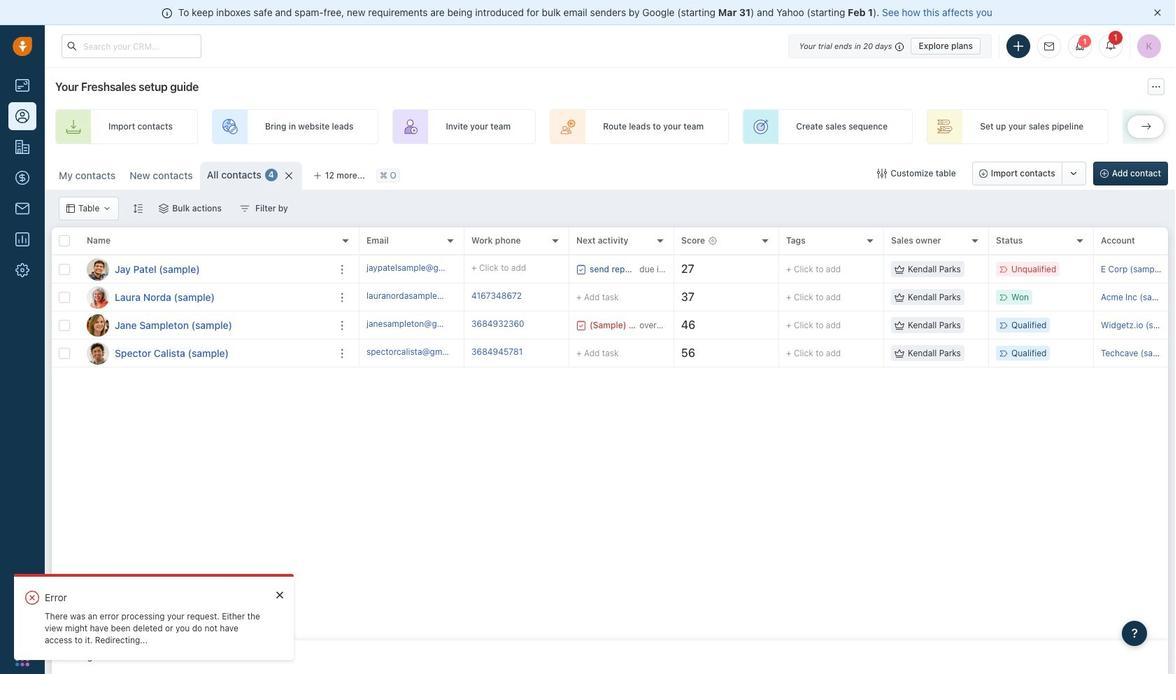 Task type: locate. For each thing, give the bounding box(es) containing it.
send email image
[[1045, 42, 1055, 51]]

row
[[52, 227, 360, 255]]

press space to select this row. row
[[52, 255, 360, 283], [360, 255, 1176, 283], [52, 283, 360, 311], [360, 283, 1176, 311], [52, 311, 360, 339], [360, 311, 1176, 339], [52, 339, 360, 367], [360, 339, 1176, 367]]

1 row group from the left
[[52, 255, 360, 367]]

2 row group from the left
[[360, 255, 1176, 367]]

0 vertical spatial j image
[[87, 258, 109, 280]]

freshworks switcher image
[[15, 652, 29, 666]]

group
[[973, 162, 1087, 185]]

j image down l 'icon'
[[87, 314, 109, 336]]

grid
[[52, 227, 1176, 640]]

container_wx8msf4aqz5i3rn1 image
[[159, 204, 169, 213], [577, 264, 587, 274], [895, 264, 905, 274], [895, 292, 905, 302], [895, 320, 905, 330], [895, 348, 905, 358]]

column header
[[80, 227, 360, 255]]

container_wx8msf4aqz5i3rn1 image
[[878, 169, 888, 178], [240, 204, 250, 213], [66, 204, 75, 213], [103, 204, 111, 213], [577, 320, 587, 330]]

s image
[[87, 342, 109, 364]]

j image
[[87, 258, 109, 280], [87, 314, 109, 336]]

phone image
[[15, 621, 29, 635]]

1 vertical spatial j image
[[87, 314, 109, 336]]

row group
[[52, 255, 360, 367], [360, 255, 1176, 367]]

Search your CRM... text field
[[62, 34, 202, 58]]

j image up l 'icon'
[[87, 258, 109, 280]]



Task type: describe. For each thing, give the bounding box(es) containing it.
close image
[[1155, 9, 1162, 16]]

l image
[[87, 286, 109, 308]]

phone element
[[8, 614, 36, 642]]

1 j image from the top
[[87, 258, 109, 280]]

style_myh0__igzzd8unmi image
[[133, 203, 143, 213]]

2 j image from the top
[[87, 314, 109, 336]]

close image
[[276, 590, 283, 599]]



